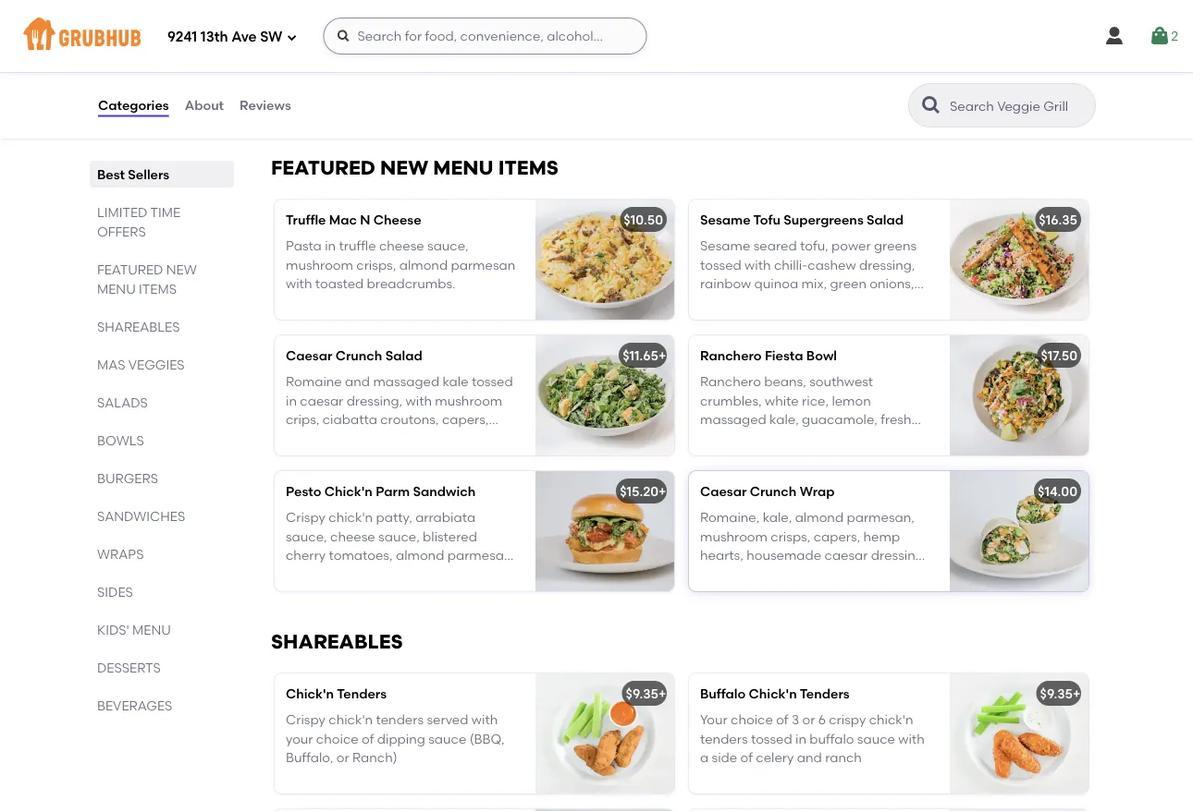 Task type: vqa. For each thing, say whether or not it's contained in the screenshot.
the catering
no



Task type: describe. For each thing, give the bounding box(es) containing it.
0 vertical spatial featured new menu items
[[271, 156, 559, 180]]

in inside your choice of 3 or 6 crispy chick'n tenders tossed in buffalo sauce with a side of celery and ranch
[[795, 731, 806, 747]]

crisps, inside 'romaine, kale, almond parmesan, mushroom crisps, capers, hemp hearts, housemade caesar dressing (choice beyond steak or crispy chick'n)'
[[771, 529, 810, 545]]

a hearty mix of tempeh, fable mushrooms, russet potatoes, carrots, yellow onions, celery, rosemary, and thyme button
[[689, 0, 1089, 117]]

wraps tab
[[97, 545, 227, 564]]

ave
[[231, 29, 257, 45]]

black
[[412, 36, 447, 51]]

$14.00
[[1038, 484, 1077, 500]]

ciabatta
[[323, 412, 377, 428]]

ranch
[[825, 750, 862, 766]]

sw
[[260, 29, 283, 45]]

basil
[[322, 567, 351, 582]]

truffle mac + cheese image
[[950, 810, 1089, 813]]

tenders inside your choice of 3 or 6 crispy chick'n tenders tossed in buffalo sauce with a side of celery and ranch
[[700, 731, 748, 747]]

tempeh,
[[797, 36, 850, 51]]

power
[[832, 238, 871, 254]]

and inside seared prime roots black pepper koji turk'y with cranberry aioli, golden "turkey" gravy, and homemade cranberry stuffing on grilled sourdough bread
[[427, 73, 452, 89]]

croutons,
[[380, 412, 439, 428]]

truffle
[[286, 212, 326, 228]]

$10.50
[[624, 212, 663, 228]]

mix
[[756, 36, 778, 51]]

items inside featured new menu items tab
[[139, 281, 177, 297]]

pesto
[[354, 567, 389, 582]]

fable
[[853, 36, 888, 51]]

1 vertical spatial salad
[[385, 348, 422, 364]]

of left '3'
[[776, 713, 789, 728]]

limited time offers tab
[[97, 203, 227, 241]]

seeds.
[[799, 295, 838, 310]]

onions, inside sesame seared tofu, power greens tossed with chilli-cashew dressing, rainbow quinoa mix, green onions, tuxedo sesame seeds.
[[870, 276, 914, 292]]

buffalo
[[810, 731, 854, 747]]

a inside 'crispy chick'n patty, arrabiata sauce, cheese sauce, blistered cherry tomatoes, almond parmesan, basil, basil pesto spread,  on a brioche bun.'
[[462, 567, 471, 582]]

sesame
[[747, 295, 795, 310]]

pasta in truffle cheese sauce, mushroom crisps, almond parmesan with toasted breadcrumbs.
[[286, 238, 515, 292]]

$11.65
[[623, 348, 659, 364]]

stuffing
[[427, 92, 474, 108]]

reviews
[[240, 97, 291, 113]]

pesto chick'n parm sandwich image
[[536, 472, 674, 592]]

1 vertical spatial shareables
[[271, 631, 403, 654]]

or inside your choice of 3 or 6 crispy chick'n tenders tossed in buffalo sauce with a side of celery and ranch
[[802, 713, 815, 728]]

bowl
[[806, 348, 837, 364]]

a hearty mix of tempeh, fable mushrooms, russet potatoes, carrots, yellow onions, celery, rosemary, and thyme
[[700, 36, 888, 108]]

limited
[[97, 204, 147, 220]]

0 vertical spatial menu
[[433, 156, 494, 180]]

crunch for and
[[335, 348, 382, 364]]

$3.95).
[[412, 449, 452, 465]]

about button
[[184, 72, 225, 139]]

and down caesar crunch salad
[[345, 374, 370, 390]]

parmesan, inside 'crispy chick'n patty, arrabiata sauce, cheese sauce, blistered cherry tomatoes, almond parmesan, basil, basil pesto spread,  on a brioche bun.'
[[447, 548, 515, 563]]

Search for food, convenience, alcohol... search field
[[323, 18, 647, 55]]

grilled
[[286, 111, 325, 127]]

crispy
[[829, 713, 866, 728]]

beverages tab
[[97, 696, 227, 716]]

2 vertical spatial menu
[[132, 622, 171, 638]]

dressing, inside sesame seared tofu, power greens tossed with chilli-cashew dressing, rainbow quinoa mix, green onions, tuxedo sesame seeds.
[[859, 257, 915, 273]]

about
[[185, 97, 224, 113]]

0 vertical spatial cranberry
[[379, 55, 441, 70]]

of inside a hearty mix of tempeh, fable mushrooms, russet potatoes, carrots, yellow onions, celery, rosemary, and thyme
[[782, 36, 794, 51]]

1 tenders from the left
[[337, 687, 387, 702]]

1 horizontal spatial new
[[380, 156, 428, 180]]

$16.35 for sesame seared tofu, power greens tossed with chilli-cashew dressing, rainbow quinoa mix, green onions, tuxedo sesame seeds.
[[1039, 212, 1077, 228]]

reviews button
[[239, 72, 292, 139]]

ranchero fiesta bowl
[[700, 348, 837, 364]]

caesar inside romaine and massaged kale tossed in caesar dressing, with mushroom crips, ciabatta croutons, capers, almond parmesan and hemp hearts, (add crispy chick'n $3.95).
[[300, 393, 343, 409]]

supergreens
[[784, 212, 864, 228]]

sauce inside crispy chick'n tenders served with your choice of dipping sauce (bbq, buffalo, or ranch)
[[428, 731, 466, 747]]

1 horizontal spatial sauce,
[[378, 529, 420, 545]]

1 vertical spatial menu
[[97, 281, 136, 297]]

pasta
[[286, 238, 322, 254]]

crispy inside 'romaine, kale, almond parmesan, mushroom crisps, capers, hemp hearts, housemade caesar dressing (choice beyond steak or crispy chick'n)'
[[855, 567, 895, 582]]

crispy inside crispy chick'n tenders served with your choice of dipping sauce (bbq, buffalo, or ranch)
[[286, 713, 325, 728]]

burgers
[[97, 471, 158, 486]]

with inside sesame seared tofu, power greens tossed with chilli-cashew dressing, rainbow quinoa mix, green onions, tuxedo sesame seeds.
[[745, 257, 771, 273]]

breadcrumbs.
[[367, 276, 455, 292]]

toasted
[[315, 276, 364, 292]]

sides tab
[[97, 583, 227, 602]]

"turkey"
[[333, 73, 383, 89]]

pesto chick'n parm sandwich
[[286, 484, 476, 500]]

a inside your choice of 3 or 6 crispy chick'n tenders tossed in buffalo sauce with a side of celery and ranch
[[700, 750, 709, 766]]

spread,
[[392, 567, 440, 582]]

cheese inside pasta in truffle cheese sauce, mushroom crisps, almond parmesan with toasted breadcrumbs.
[[379, 238, 424, 254]]

bun.
[[337, 585, 364, 601]]

kids'
[[97, 622, 129, 638]]

best sellers tab
[[97, 165, 227, 184]]

blistered
[[423, 529, 477, 545]]

capers, inside 'romaine, kale, almond parmesan, mushroom crisps, capers, hemp hearts, housemade caesar dressing (choice beyond steak or crispy chick'n)'
[[814, 529, 860, 545]]

tofu,
[[800, 238, 828, 254]]

caesar crunch salad
[[286, 348, 422, 364]]

carrots,
[[700, 73, 748, 89]]

parmesan inside romaine and massaged kale tossed in caesar dressing, with mushroom crips, ciabatta croutons, capers, almond parmesan and hemp hearts, (add crispy chick'n $3.95).
[[337, 431, 402, 446]]

ranchero fiesta bowl image
[[950, 336, 1089, 456]]

best sellers
[[97, 166, 169, 182]]

$9.35 + for crispy chick'n tenders served with your choice of dipping sauce (bbq, buffalo, or ranch)
[[626, 687, 666, 702]]

cheese
[[374, 212, 421, 228]]

chick'n inside romaine and massaged kale tossed in caesar dressing, with mushroom crips, ciabatta croutons, capers, almond parmesan and hemp hearts, (add crispy chick'n $3.95).
[[362, 449, 409, 465]]

and inside your choice of 3 or 6 crispy chick'n tenders tossed in buffalo sauce with a side of celery and ranch
[[797, 750, 822, 766]]

$17.50
[[1041, 348, 1077, 364]]

homemade
[[286, 92, 359, 108]]

tossed inside your choice of 3 or 6 crispy chick'n tenders tossed in buffalo sauce with a side of celery and ranch
[[751, 731, 792, 747]]

shareables inside shareables tab
[[97, 319, 180, 335]]

mushroom inside romaine and massaged kale tossed in caesar dressing, with mushroom crips, ciabatta croutons, capers, almond parmesan and hemp hearts, (add crispy chick'n $3.95).
[[435, 393, 502, 409]]

salads tab
[[97, 393, 227, 412]]

truffle mac n cheese
[[286, 212, 421, 228]]

onions, inside a hearty mix of tempeh, fable mushrooms, russet potatoes, carrots, yellow onions, celery, rosemary, and thyme
[[793, 73, 838, 89]]

with inside seared prime roots black pepper koji turk'y with cranberry aioli, golden "turkey" gravy, and homemade cranberry stuffing on grilled sourdough bread
[[350, 55, 376, 70]]

desserts
[[97, 660, 161, 676]]

kids' menu tab
[[97, 621, 227, 640]]

basil,
[[286, 567, 319, 582]]

turk'y cranwich image
[[536, 0, 674, 117]]

your choice of 3 or 6 crispy chick'n tenders tossed in buffalo sauce with a side of celery and ranch
[[700, 713, 925, 766]]

sides
[[97, 585, 133, 600]]

crispy inside romaine and massaged kale tossed in caesar dressing, with mushroom crips, ciabatta croutons, capers, almond parmesan and hemp hearts, (add crispy chick'n $3.95).
[[320, 449, 359, 465]]

chick'n)
[[700, 585, 752, 601]]

green
[[830, 276, 867, 292]]

golden
[[286, 73, 330, 89]]

gravy,
[[386, 73, 424, 89]]

with inside crispy chick'n tenders served with your choice of dipping sauce (bbq, buffalo, or ranch)
[[472, 713, 498, 728]]

$16.35 for seared prime roots black pepper koji turk'y with cranberry aioli, golden "turkey" gravy, and homemade cranberry stuffing on grilled sourdough bread
[[620, 10, 659, 25]]

time
[[150, 204, 180, 220]]

caesar for caesar crunch salad
[[286, 348, 332, 364]]

buffalo chick'n tenders
[[700, 687, 850, 702]]

6
[[818, 713, 826, 728]]

hemp inside romaine and massaged kale tossed in caesar dressing, with mushroom crips, ciabatta croutons, capers, almond parmesan and hemp hearts, (add crispy chick'n $3.95).
[[433, 431, 470, 446]]

crispy chick'n tenders served with your choice of dipping sauce (bbq, buffalo, or ranch)
[[286, 713, 505, 766]]

mac
[[329, 212, 357, 228]]

$9.35 for crispy chick'n tenders served with your choice of dipping sauce (bbq, buffalo, or ranch)
[[626, 687, 659, 702]]

best
[[97, 166, 125, 182]]

and down "croutons,"
[[405, 431, 430, 446]]

cheese inside 'crispy chick'n patty, arrabiata sauce, cheese sauce, blistered cherry tomatoes, almond parmesan, basil, basil pesto spread,  on a brioche bun.'
[[330, 529, 375, 545]]

quinoa
[[754, 276, 798, 292]]

seared prime roots black pepper koji turk'y with cranberry aioli, golden "turkey" gravy, and homemade cranberry stuffing on grilled sourdough bread
[[286, 36, 496, 127]]

mas veggies tab
[[97, 355, 227, 375]]

served
[[427, 713, 468, 728]]

roots
[[373, 36, 409, 51]]

0 vertical spatial items
[[498, 156, 559, 180]]

kale
[[443, 374, 468, 390]]

prime
[[334, 36, 370, 51]]

or inside crispy chick'n tenders served with your choice of dipping sauce (bbq, buffalo, or ranch)
[[336, 750, 349, 766]]

tossed inside romaine and massaged kale tossed in caesar dressing, with mushroom crips, ciabatta croutons, capers, almond parmesan and hemp hearts, (add crispy chick'n $3.95).
[[472, 374, 513, 390]]

your
[[286, 731, 313, 747]]

Search Veggie Grill search field
[[948, 97, 1089, 115]]

russet
[[780, 55, 818, 70]]

mix,
[[801, 276, 827, 292]]

n
[[360, 212, 370, 228]]

1 vertical spatial cranberry
[[362, 92, 424, 108]]

cherry
[[286, 548, 326, 563]]

shareables tab
[[97, 317, 227, 337]]

harvest mushroom stew image
[[950, 0, 1089, 117]]



Task type: locate. For each thing, give the bounding box(es) containing it.
sesame left tofu
[[700, 212, 751, 228]]

buffalo chick'n tenders image
[[950, 674, 1089, 794]]

0 vertical spatial turk'y
[[286, 10, 323, 25]]

0 horizontal spatial crisps,
[[356, 257, 396, 273]]

crispy down pesto
[[286, 510, 325, 526]]

hemp
[[433, 431, 470, 446], [863, 529, 900, 545]]

mushroom down pasta
[[286, 257, 353, 273]]

0 vertical spatial parmesan
[[451, 257, 515, 273]]

1 $9.35 from the left
[[626, 687, 659, 702]]

with right buffalo
[[898, 731, 925, 747]]

1 horizontal spatial hemp
[[863, 529, 900, 545]]

2 vertical spatial in
[[795, 731, 806, 747]]

of right side
[[740, 750, 753, 766]]

1 horizontal spatial in
[[325, 238, 336, 254]]

9241 13th ave sw
[[167, 29, 283, 45]]

menu down "offers" at left top
[[97, 281, 136, 297]]

greens
[[874, 238, 917, 254]]

sesame seared tofu, power greens tossed with chilli-cashew dressing, rainbow quinoa mix, green onions, tuxedo sesame seeds.
[[700, 238, 917, 310]]

1 horizontal spatial onions,
[[870, 276, 914, 292]]

salad up massaged
[[385, 348, 422, 364]]

featured new menu items tab
[[97, 260, 227, 299]]

1 vertical spatial crunch
[[750, 484, 797, 500]]

crispy chick'n patty, arrabiata sauce, cheese sauce, blistered cherry tomatoes, almond parmesan, basil, basil pesto spread,  on a brioche bun.
[[286, 510, 515, 601]]

seared
[[754, 238, 797, 254]]

with down seared
[[745, 257, 771, 273]]

1 vertical spatial onions,
[[870, 276, 914, 292]]

0 vertical spatial mushroom
[[286, 257, 353, 273]]

3
[[792, 713, 799, 728]]

rosemary,
[[700, 92, 762, 108]]

crispy up your
[[286, 713, 325, 728]]

1 vertical spatial new
[[166, 262, 197, 277]]

crisps, down truffle
[[356, 257, 396, 273]]

parmesan, up dressing
[[847, 510, 915, 526]]

1 horizontal spatial dressing,
[[859, 257, 915, 273]]

desserts tab
[[97, 659, 227, 678]]

1 vertical spatial in
[[286, 393, 297, 409]]

turk'y up svg image
[[286, 10, 323, 25]]

0 vertical spatial crunch
[[335, 348, 382, 364]]

crisps, inside pasta in truffle cheese sauce, mushroom crisps, almond parmesan with toasted breadcrumbs.
[[356, 257, 396, 273]]

chick'n up '3'
[[749, 687, 797, 702]]

$9.35 + for your choice of 3 or 6 crispy chick'n tenders tossed in buffalo sauce with a side of celery and ranch
[[1040, 687, 1081, 702]]

massaged
[[373, 374, 439, 390]]

1 horizontal spatial tenders
[[800, 687, 850, 702]]

1 vertical spatial $16.35
[[1039, 212, 1077, 228]]

on inside seared prime roots black pepper koji turk'y with cranberry aioli, golden "turkey" gravy, and homemade cranberry stuffing on grilled sourdough bread
[[477, 92, 493, 108]]

truffle
[[339, 238, 376, 254]]

wraps
[[97, 547, 144, 562]]

in up crips,
[[286, 393, 297, 409]]

1 vertical spatial caesar
[[825, 548, 868, 563]]

tossed
[[700, 257, 742, 273], [472, 374, 513, 390], [751, 731, 792, 747]]

parmesan, inside 'romaine, kale, almond parmesan, mushroom crisps, capers, hemp hearts, housemade caesar dressing (choice beyond steak or crispy chick'n)'
[[847, 510, 915, 526]]

choice
[[731, 713, 773, 728], [316, 731, 359, 747]]

in right pasta
[[325, 238, 336, 254]]

0 vertical spatial dressing,
[[859, 257, 915, 273]]

0 vertical spatial parmesan,
[[847, 510, 915, 526]]

sesame for sesame seared tofu, power greens tossed with chilli-cashew dressing, rainbow quinoa mix, green onions, tuxedo sesame seeds.
[[700, 238, 750, 254]]

sesame tofu supergreens salad image
[[950, 200, 1089, 320]]

parm
[[376, 484, 410, 500]]

0 vertical spatial shareables
[[97, 319, 180, 335]]

svg image
[[286, 32, 297, 43]]

caesar
[[286, 348, 332, 364], [700, 484, 747, 500]]

0 vertical spatial on
[[477, 92, 493, 108]]

sauce
[[428, 731, 466, 747], [857, 731, 895, 747]]

1 vertical spatial choice
[[316, 731, 359, 747]]

cranberry down gravy,
[[362, 92, 424, 108]]

crunch for kale,
[[750, 484, 797, 500]]

choice inside your choice of 3 or 6 crispy chick'n tenders tossed in buffalo sauce with a side of celery and ranch
[[731, 713, 773, 728]]

2 sesame from the top
[[700, 238, 750, 254]]

0 vertical spatial new
[[380, 156, 428, 180]]

capers, inside romaine and massaged kale tossed in caesar dressing, with mushroom crips, ciabatta croutons, capers, almond parmesan and hemp hearts, (add crispy chick'n $3.95).
[[442, 412, 489, 428]]

mushrooms,
[[700, 55, 777, 70]]

search icon image
[[920, 94, 942, 117]]

cashew
[[808, 257, 856, 273]]

1 vertical spatial caesar
[[700, 484, 747, 500]]

0 horizontal spatial on
[[443, 567, 459, 582]]

hearty
[[713, 36, 753, 51]]

of up ranch)
[[362, 731, 374, 747]]

pesto
[[286, 484, 321, 500]]

crunch up romaine
[[335, 348, 382, 364]]

sesame inside sesame seared tofu, power greens tossed with chilli-cashew dressing, rainbow quinoa mix, green onions, tuxedo sesame seeds.
[[700, 238, 750, 254]]

1 horizontal spatial mushroom
[[435, 393, 502, 409]]

1 vertical spatial a
[[700, 750, 709, 766]]

crunch up kale,
[[750, 484, 797, 500]]

1 horizontal spatial featured new menu items
[[271, 156, 559, 180]]

tuxedo
[[700, 295, 744, 310]]

svg image inside 2 button
[[1149, 25, 1171, 47]]

main navigation navigation
[[0, 0, 1193, 72]]

parmesan down ciabatta in the bottom left of the page
[[337, 431, 402, 446]]

0 horizontal spatial sauce,
[[286, 529, 327, 545]]

crispy down dressing
[[855, 567, 895, 582]]

2 horizontal spatial tossed
[[751, 731, 792, 747]]

2 horizontal spatial in
[[795, 731, 806, 747]]

buffalo,
[[286, 750, 333, 766]]

sesame tofu supergreens salad
[[700, 212, 904, 228]]

almond up the spread, on the bottom left
[[396, 548, 444, 563]]

menu right kids'
[[132, 622, 171, 638]]

turk'y cranwich
[[286, 10, 388, 25]]

capers,
[[442, 412, 489, 428], [814, 529, 860, 545]]

0 vertical spatial choice
[[731, 713, 773, 728]]

with up "croutons,"
[[406, 393, 432, 409]]

on right the spread, on the bottom left
[[443, 567, 459, 582]]

hemp up dressing
[[863, 529, 900, 545]]

almond down 'wrap'
[[795, 510, 844, 526]]

onions, up thyme
[[793, 73, 838, 89]]

2 $9.35 + from the left
[[1040, 687, 1081, 702]]

with down pasta
[[286, 276, 312, 292]]

2 vertical spatial or
[[336, 750, 349, 766]]

$9.35
[[626, 687, 659, 702], [1040, 687, 1073, 702]]

0 horizontal spatial crunch
[[335, 348, 382, 364]]

(add
[[286, 449, 317, 465]]

beverages
[[97, 698, 172, 714]]

1 horizontal spatial $9.35 +
[[1040, 687, 1081, 702]]

almond up the breadcrumbs.
[[399, 257, 448, 273]]

onions, down greens
[[870, 276, 914, 292]]

1 vertical spatial turk'y
[[311, 55, 347, 70]]

1 vertical spatial parmesan
[[337, 431, 402, 446]]

tossed up celery at the bottom right
[[751, 731, 792, 747]]

wrap
[[800, 484, 835, 500]]

$9.35 for your choice of 3 or 6 crispy chick'n tenders tossed in buffalo sauce with a side of celery and ranch
[[1040, 687, 1073, 702]]

choice down buffalo chick'n tenders
[[731, 713, 773, 728]]

in down '3'
[[795, 731, 806, 747]]

0 horizontal spatial or
[[336, 750, 349, 766]]

your
[[700, 713, 728, 728]]

featured
[[271, 156, 375, 180], [97, 262, 163, 277]]

in inside romaine and massaged kale tossed in caesar dressing, with mushroom crips, ciabatta croutons, capers, almond parmesan and hemp hearts, (add crispy chick'n $3.95).
[[286, 393, 297, 409]]

ranchero
[[700, 348, 762, 364]]

featured new menu items up shareables tab
[[97, 262, 197, 297]]

rainbow
[[700, 276, 751, 292]]

0 vertical spatial crisps,
[[356, 257, 396, 273]]

0 horizontal spatial $9.35
[[626, 687, 659, 702]]

sauce, up cherry
[[286, 529, 327, 545]]

almond inside 'romaine, kale, almond parmesan, mushroom crisps, capers, hemp hearts, housemade caesar dressing (choice beyond steak or crispy chick'n)'
[[795, 510, 844, 526]]

capers, down kale on the top
[[442, 412, 489, 428]]

and down 'yellow'
[[765, 92, 790, 108]]

with
[[350, 55, 376, 70], [745, 257, 771, 273], [286, 276, 312, 292], [406, 393, 432, 409], [472, 713, 498, 728], [898, 731, 925, 747]]

1 horizontal spatial capers,
[[814, 529, 860, 545]]

tofu
[[753, 212, 780, 228]]

0 horizontal spatial featured new menu items
[[97, 262, 197, 297]]

sandwich
[[413, 484, 476, 500]]

caesar up steak on the right bottom of page
[[825, 548, 868, 563]]

mushroom inside 'romaine, kale, almond parmesan, mushroom crisps, capers, hemp hearts, housemade caesar dressing (choice beyond steak or crispy chick'n)'
[[700, 529, 768, 545]]

tenders up crispy chick'n tenders served with your choice of dipping sauce (bbq, buffalo, or ranch)
[[337, 687, 387, 702]]

tenders up dipping
[[376, 713, 424, 728]]

0 horizontal spatial $16.35
[[620, 10, 659, 25]]

sauce inside your choice of 3 or 6 crispy chick'n tenders tossed in buffalo sauce with a side of celery and ranch
[[857, 731, 895, 747]]

turk'y down seared
[[311, 55, 347, 70]]

mushroom inside pasta in truffle cheese sauce, mushroom crisps, almond parmesan with toasted breadcrumbs.
[[286, 257, 353, 273]]

2 tenders from the left
[[800, 687, 850, 702]]

2 horizontal spatial or
[[839, 567, 852, 582]]

chick'n for choice
[[329, 713, 373, 728]]

1 horizontal spatial $16.35
[[1039, 212, 1077, 228]]

featured down "offers" at left top
[[97, 262, 163, 277]]

dressing, down greens
[[859, 257, 915, 273]]

chick'n inside crispy chick'n tenders served with your choice of dipping sauce (bbq, buffalo, or ranch)
[[329, 713, 373, 728]]

and up 'stuffing'
[[427, 73, 452, 89]]

0 vertical spatial onions,
[[793, 73, 838, 89]]

cheese down the cheese
[[379, 238, 424, 254]]

sauce, down patty,
[[378, 529, 420, 545]]

1 vertical spatial or
[[802, 713, 815, 728]]

with inside your choice of 3 or 6 crispy chick'n tenders tossed in buffalo sauce with a side of celery and ranch
[[898, 731, 925, 747]]

with up "(bbq,"
[[472, 713, 498, 728]]

bowls
[[97, 433, 144, 449]]

shareables up mas veggies
[[97, 319, 180, 335]]

1 horizontal spatial a
[[700, 750, 709, 766]]

caesar crunch wrap image
[[950, 472, 1089, 592]]

hearts,
[[473, 431, 516, 446], [700, 548, 743, 563]]

0 horizontal spatial caesar
[[286, 348, 332, 364]]

tenders up 6 in the bottom right of the page
[[800, 687, 850, 702]]

tossed inside sesame seared tofu, power greens tossed with chilli-cashew dressing, rainbow quinoa mix, green onions, tuxedo sesame seeds.
[[700, 257, 742, 273]]

13th
[[201, 29, 228, 45]]

hearts, up 'sandwich'
[[473, 431, 516, 446]]

0 vertical spatial featured
[[271, 156, 375, 180]]

crisps, up 'housemade'
[[771, 529, 810, 545]]

1 vertical spatial hearts,
[[700, 548, 743, 563]]

hemp up $3.95).
[[433, 431, 470, 446]]

steak
[[800, 567, 836, 582]]

or right steak on the right bottom of page
[[839, 567, 852, 582]]

parmesan, down blistered
[[447, 548, 515, 563]]

and down buffalo
[[797, 750, 822, 766]]

or inside 'romaine, kale, almond parmesan, mushroom crisps, capers, hemp hearts, housemade caesar dressing (choice beyond steak or crispy chick'n)'
[[839, 567, 852, 582]]

on right 'stuffing'
[[477, 92, 493, 108]]

celery,
[[841, 73, 882, 89]]

tenders
[[337, 687, 387, 702], [800, 687, 850, 702]]

seared
[[286, 36, 331, 51]]

cranberry
[[379, 55, 441, 70], [362, 92, 424, 108]]

+ for ranchero
[[659, 348, 666, 364]]

mushroom down 'romaine,'
[[700, 529, 768, 545]]

0 horizontal spatial items
[[139, 281, 177, 297]]

2 vertical spatial mushroom
[[700, 529, 768, 545]]

menu
[[433, 156, 494, 180], [97, 281, 136, 297], [132, 622, 171, 638]]

0 vertical spatial salad
[[867, 212, 904, 228]]

1 horizontal spatial crisps,
[[771, 529, 810, 545]]

parmesan inside pasta in truffle cheese sauce, mushroom crisps, almond parmesan with toasted breadcrumbs.
[[451, 257, 515, 273]]

or left ranch)
[[336, 750, 349, 766]]

1 sauce from the left
[[428, 731, 466, 747]]

with inside pasta in truffle cheese sauce, mushroom crisps, almond parmesan with toasted breadcrumbs.
[[286, 276, 312, 292]]

+
[[659, 348, 666, 364], [659, 484, 666, 500], [659, 687, 666, 702], [1073, 687, 1081, 702]]

sourdough
[[328, 111, 395, 127]]

featured down grilled
[[271, 156, 375, 180]]

shareables
[[97, 319, 180, 335], [271, 631, 403, 654]]

caesar for caesar crunch wrap
[[700, 484, 747, 500]]

romaine
[[286, 374, 342, 390]]

limited time offers
[[97, 204, 180, 240]]

chick'n up your
[[286, 687, 334, 702]]

1 vertical spatial mushroom
[[435, 393, 502, 409]]

in inside pasta in truffle cheese sauce, mushroom crisps, almond parmesan with toasted breadcrumbs.
[[325, 238, 336, 254]]

0 vertical spatial hemp
[[433, 431, 470, 446]]

crispy cauliflower image
[[536, 810, 674, 813]]

a left side
[[700, 750, 709, 766]]

choice up buffalo,
[[316, 731, 359, 747]]

and inside a hearty mix of tempeh, fable mushrooms, russet potatoes, carrots, yellow onions, celery, rosemary, and thyme
[[765, 92, 790, 108]]

0 vertical spatial cheese
[[379, 238, 424, 254]]

mushroom
[[286, 257, 353, 273], [435, 393, 502, 409], [700, 529, 768, 545]]

chick'n for sauce,
[[329, 510, 373, 526]]

dressing,
[[859, 257, 915, 273], [346, 393, 402, 409]]

dressing, up ciabatta in the bottom left of the page
[[346, 393, 402, 409]]

mushroom down kale on the top
[[435, 393, 502, 409]]

ranch)
[[352, 750, 397, 766]]

chick'n right crispy
[[869, 713, 913, 728]]

cranberry up gravy,
[[379, 55, 441, 70]]

caesar down romaine
[[300, 393, 343, 409]]

1 horizontal spatial tossed
[[700, 257, 742, 273]]

1 horizontal spatial tenders
[[700, 731, 748, 747]]

sesame up the rainbow
[[700, 238, 750, 254]]

sauce, up the breadcrumbs.
[[427, 238, 469, 254]]

caesar crunch wrap
[[700, 484, 835, 500]]

featured new menu items down bread
[[271, 156, 559, 180]]

truffle mac n cheese image
[[536, 200, 674, 320]]

chick'n up tomatoes,
[[329, 510, 373, 526]]

capers, up steak on the right bottom of page
[[814, 529, 860, 545]]

2 button
[[1149, 19, 1178, 53]]

sauce down crispy
[[857, 731, 895, 747]]

svg image
[[1104, 25, 1126, 47], [1149, 25, 1171, 47], [336, 29, 351, 43], [1053, 82, 1076, 104]]

almond inside pasta in truffle cheese sauce, mushroom crisps, almond parmesan with toasted breadcrumbs.
[[399, 257, 448, 273]]

1 horizontal spatial cheese
[[379, 238, 424, 254]]

1 sesame from the top
[[700, 212, 751, 228]]

0 horizontal spatial mushroom
[[286, 257, 353, 273]]

caesar up romaine
[[286, 348, 332, 364]]

hearts, inside romaine and massaged kale tossed in caesar dressing, with mushroom crips, ciabatta croutons, capers, almond parmesan and hemp hearts, (add crispy chick'n $3.95).
[[473, 431, 516, 446]]

+ for buffalo
[[659, 687, 666, 702]]

celery
[[756, 750, 794, 766]]

hearts, up (choice
[[700, 548, 743, 563]]

(bbq,
[[470, 731, 505, 747]]

new down limited time offers tab
[[166, 262, 197, 277]]

1 horizontal spatial caesar
[[825, 548, 868, 563]]

aioli,
[[444, 55, 473, 70]]

1 horizontal spatial on
[[477, 92, 493, 108]]

tenders up side
[[700, 731, 748, 747]]

koji
[[286, 55, 308, 70]]

housemade
[[747, 548, 821, 563]]

or right '3'
[[802, 713, 815, 728]]

in
[[325, 238, 336, 254], [286, 393, 297, 409], [795, 731, 806, 747]]

salad up greens
[[867, 212, 904, 228]]

sauce, for parmesan
[[427, 238, 469, 254]]

1 vertical spatial dressing,
[[346, 393, 402, 409]]

0 horizontal spatial hearts,
[[473, 431, 516, 446]]

1 $9.35 + from the left
[[626, 687, 666, 702]]

parmesan up the breadcrumbs.
[[451, 257, 515, 273]]

crispy inside 'crispy chick'n patty, arrabiata sauce, cheese sauce, blistered cherry tomatoes, almond parmesan, basil, basil pesto spread,  on a brioche bun.'
[[286, 510, 325, 526]]

featured new menu items inside tab
[[97, 262, 197, 297]]

tossed right kale on the top
[[472, 374, 513, 390]]

burgers tab
[[97, 469, 227, 488]]

caesar inside 'romaine, kale, almond parmesan, mushroom crisps, capers, hemp hearts, housemade caesar dressing (choice beyond steak or crispy chick'n)'
[[825, 548, 868, 563]]

1 horizontal spatial parmesan,
[[847, 510, 915, 526]]

a down blistered
[[462, 567, 471, 582]]

caesar crunch salad image
[[536, 336, 674, 456]]

0 horizontal spatial capers,
[[442, 412, 489, 428]]

0 vertical spatial or
[[839, 567, 852, 582]]

shareables down bun.
[[271, 631, 403, 654]]

on inside 'crispy chick'n patty, arrabiata sauce, cheese sauce, blistered cherry tomatoes, almond parmesan, basil, basil pesto spread,  on a brioche bun.'
[[443, 567, 459, 582]]

sesame for sesame tofu supergreens salad
[[700, 212, 751, 228]]

menu down bread
[[433, 156, 494, 180]]

crispy right (add
[[320, 449, 359, 465]]

1 horizontal spatial caesar
[[700, 484, 747, 500]]

beyond
[[750, 567, 797, 582]]

1 vertical spatial tenders
[[700, 731, 748, 747]]

1 vertical spatial capers,
[[814, 529, 860, 545]]

fiesta
[[765, 348, 803, 364]]

0 vertical spatial caesar
[[286, 348, 332, 364]]

chilli-
[[774, 257, 808, 273]]

0 horizontal spatial tenders
[[337, 687, 387, 702]]

new inside featured new menu items
[[166, 262, 197, 277]]

cranwich
[[326, 10, 388, 25]]

1 horizontal spatial shareables
[[271, 631, 403, 654]]

1 horizontal spatial sauce
[[857, 731, 895, 747]]

chick'n left parm
[[324, 484, 373, 500]]

0 vertical spatial in
[[325, 238, 336, 254]]

mas veggies
[[97, 357, 185, 373]]

2 sauce from the left
[[857, 731, 895, 747]]

chick'n up pesto chick'n parm sandwich
[[362, 449, 409, 465]]

1 horizontal spatial $9.35
[[1040, 687, 1073, 702]]

arrabiata
[[415, 510, 475, 526]]

a
[[700, 36, 709, 51]]

almond inside romaine and massaged kale tossed in caesar dressing, with mushroom crips, ciabatta croutons, capers, almond parmesan and hemp hearts, (add crispy chick'n $3.95).
[[286, 431, 334, 446]]

yellow
[[751, 73, 790, 89]]

chick'n tenders
[[286, 687, 387, 702]]

sauce, for cherry
[[286, 529, 327, 545]]

+ for caesar
[[659, 484, 666, 500]]

turk'y inside seared prime roots black pepper koji turk'y with cranberry aioli, golden "turkey" gravy, and homemade cranberry stuffing on grilled sourdough bread
[[311, 55, 347, 70]]

1 vertical spatial hemp
[[863, 529, 900, 545]]

1 horizontal spatial parmesan
[[451, 257, 515, 273]]

crunch
[[335, 348, 382, 364], [750, 484, 797, 500]]

0 horizontal spatial caesar
[[300, 393, 343, 409]]

with inside romaine and massaged kale tossed in caesar dressing, with mushroom crips, ciabatta croutons, capers, almond parmesan and hemp hearts, (add crispy chick'n $3.95).
[[406, 393, 432, 409]]

of inside crispy chick'n tenders served with your choice of dipping sauce (bbq, buffalo, or ranch)
[[362, 731, 374, 747]]

almond inside 'crispy chick'n patty, arrabiata sauce, cheese sauce, blistered cherry tomatoes, almond parmesan, basil, basil pesto spread,  on a brioche bun.'
[[396, 548, 444, 563]]

sauce, inside pasta in truffle cheese sauce, mushroom crisps, almond parmesan with toasted breadcrumbs.
[[427, 238, 469, 254]]

0 horizontal spatial a
[[462, 567, 471, 582]]

choice inside crispy chick'n tenders served with your choice of dipping sauce (bbq, buffalo, or ranch)
[[316, 731, 359, 747]]

cheese
[[379, 238, 424, 254], [330, 529, 375, 545]]

new down bread
[[380, 156, 428, 180]]

0 horizontal spatial hemp
[[433, 431, 470, 446]]

chick'n down the chick'n tenders
[[329, 713, 373, 728]]

cheese up tomatoes,
[[330, 529, 375, 545]]

almond down crips,
[[286, 431, 334, 446]]

of right mix
[[782, 36, 794, 51]]

caesar up 'romaine,'
[[700, 484, 747, 500]]

chick'n inside 'crispy chick'n patty, arrabiata sauce, cheese sauce, blistered cherry tomatoes, almond parmesan, basil, basil pesto spread,  on a brioche bun.'
[[329, 510, 373, 526]]

tossed up the rainbow
[[700, 257, 742, 273]]

2 $9.35 from the left
[[1040, 687, 1073, 702]]

chick'n inside your choice of 3 or 6 crispy chick'n tenders tossed in buffalo sauce with a side of celery and ranch
[[869, 713, 913, 728]]

chick'n tenders image
[[536, 674, 674, 794]]

hemp inside 'romaine, kale, almond parmesan, mushroom crisps, capers, hemp hearts, housemade caesar dressing (choice beyond steak or crispy chick'n)'
[[863, 529, 900, 545]]

kale,
[[763, 510, 792, 526]]

tenders inside crispy chick'n tenders served with your choice of dipping sauce (bbq, buffalo, or ranch)
[[376, 713, 424, 728]]

hearts, inside 'romaine, kale, almond parmesan, mushroom crisps, capers, hemp hearts, housemade caesar dressing (choice beyond steak or crispy chick'n)'
[[700, 548, 743, 563]]

bowls tab
[[97, 431, 227, 450]]

0 horizontal spatial salad
[[385, 348, 422, 364]]

0 horizontal spatial cheese
[[330, 529, 375, 545]]

0 horizontal spatial tossed
[[472, 374, 513, 390]]

1 vertical spatial parmesan,
[[447, 548, 515, 563]]

kids' menu
[[97, 622, 171, 638]]

0 horizontal spatial featured
[[97, 262, 163, 277]]

dressing, inside romaine and massaged kale tossed in caesar dressing, with mushroom crips, ciabatta croutons, capers, almond parmesan and hemp hearts, (add crispy chick'n $3.95).
[[346, 393, 402, 409]]

with up "turkey"
[[350, 55, 376, 70]]

chick'n
[[362, 449, 409, 465], [324, 484, 373, 500], [286, 687, 334, 702], [749, 687, 797, 702]]

0 horizontal spatial onions,
[[793, 73, 838, 89]]

0 horizontal spatial tenders
[[376, 713, 424, 728]]

parmesan,
[[847, 510, 915, 526], [447, 548, 515, 563]]

featured inside tab
[[97, 262, 163, 277]]

sauce down served
[[428, 731, 466, 747]]

1 horizontal spatial items
[[498, 156, 559, 180]]

new
[[380, 156, 428, 180], [166, 262, 197, 277]]

0 vertical spatial capers,
[[442, 412, 489, 428]]

sandwiches tab
[[97, 507, 227, 526]]



